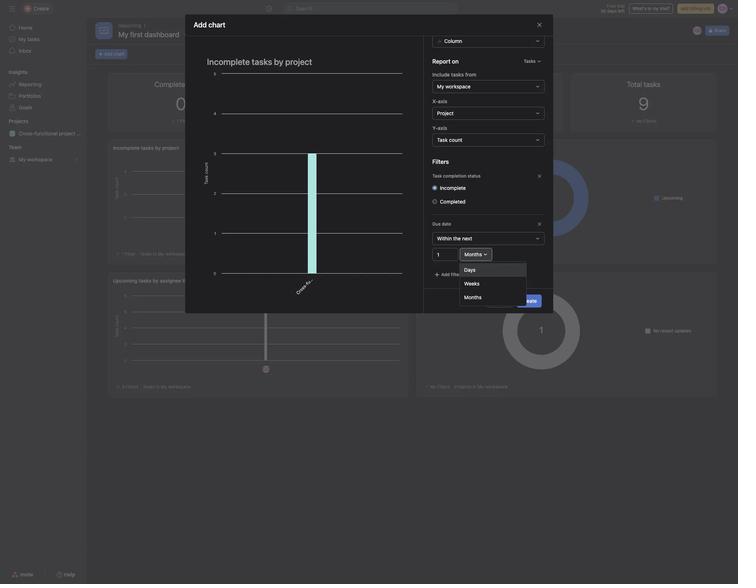 Task type: locate. For each thing, give the bounding box(es) containing it.
0 horizontal spatial my workspace
[[19, 156, 52, 163]]

1 horizontal spatial projects
[[422, 278, 441, 284]]

column
[[445, 38, 462, 44]]

reporting inside insights element
[[19, 81, 42, 87]]

add left the billing
[[681, 6, 689, 11]]

0 button down my workspace dropdown button
[[485, 94, 495, 114]]

by
[[437, 145, 442, 151], [153, 278, 159, 284], [443, 278, 449, 284]]

tasks in my workspace for incomplete tasks by project
[[140, 251, 188, 257]]

0 vertical spatial projects
[[9, 118, 28, 124]]

months button
[[460, 248, 493, 261]]

1 vertical spatial my workspace
[[19, 156, 52, 163]]

axis up the project
[[438, 98, 448, 104]]

0 vertical spatial add
[[681, 6, 689, 11]]

0 vertical spatial my workspace
[[437, 83, 471, 90]]

1 horizontal spatial co
[[695, 28, 701, 33]]

tasks button
[[521, 56, 545, 66]]

1 vertical spatial months
[[465, 294, 482, 301]]

status down tasks by completion status this month
[[468, 173, 481, 179]]

upcoming for upcoming tasks by assignee this week
[[113, 278, 138, 284]]

0 vertical spatial co
[[695, 28, 701, 33]]

1 vertical spatial completion
[[443, 173, 467, 179]]

tasks
[[27, 36, 40, 42], [451, 72, 464, 78], [141, 145, 154, 151], [139, 278, 152, 284]]

no recent updates
[[654, 328, 692, 334]]

updates
[[675, 328, 692, 334]]

None number field
[[433, 248, 459, 261]]

what's in my trial? button
[[630, 4, 674, 14]]

0 vertical spatial status
[[472, 145, 487, 151]]

2 vertical spatial projects
[[455, 384, 472, 390]]

task inside dropdown button
[[437, 137, 448, 143]]

my workspace
[[437, 83, 471, 90], [19, 156, 52, 163]]

1 horizontal spatial upcoming
[[662, 195, 683, 201]]

add filter
[[442, 272, 461, 277]]

by down add filter
[[443, 278, 449, 284]]

a button to remove the filter image
[[538, 174, 542, 178], [538, 222, 542, 226]]

1 axis from the top
[[438, 98, 448, 104]]

0 down my workspace dropdown button
[[485, 94, 495, 114]]

0 down completed tasks
[[176, 94, 186, 114]]

hide sidebar image
[[9, 6, 15, 12]]

no inside button
[[637, 118, 643, 124]]

in
[[648, 6, 652, 11], [153, 251, 157, 257], [462, 251, 465, 257], [156, 384, 160, 390], [473, 384, 477, 390]]

1 filter button for completed tasks
[[170, 118, 193, 125]]

overdue tasks
[[467, 80, 513, 89]]

first dashboard
[[130, 30, 179, 39]]

1 horizontal spatial reporting link
[[118, 22, 141, 30]]

projects by project status
[[422, 278, 483, 284]]

task up incomplete option
[[433, 173, 442, 179]]

task count
[[437, 137, 463, 143]]

no filters inside button
[[637, 118, 657, 124]]

0 horizontal spatial no filters
[[430, 384, 450, 390]]

in for by project
[[153, 251, 157, 257]]

0 vertical spatial a button to remove the filter image
[[538, 174, 542, 178]]

add inside dropdown button
[[442, 272, 450, 277]]

0 vertical spatial task
[[437, 137, 448, 143]]

0 horizontal spatial projects
[[9, 118, 28, 124]]

functional
[[34, 130, 58, 137]]

1 horizontal spatial 0 button
[[485, 94, 495, 114]]

2 axis from the top
[[438, 125, 447, 131]]

my workspace inside "link"
[[19, 156, 52, 163]]

my workspace down team
[[19, 156, 52, 163]]

add chart
[[104, 51, 124, 57]]

billing
[[691, 6, 703, 11]]

my first dashboard
[[118, 30, 179, 39]]

2 0 button from the left
[[485, 94, 495, 114]]

add up the projects by project status
[[442, 272, 450, 277]]

by left assignee
[[153, 278, 159, 284]]

task for task count
[[437, 137, 448, 143]]

completion up completed in the top right of the page
[[443, 173, 467, 179]]

0 vertical spatial completion
[[444, 145, 470, 151]]

recent
[[661, 328, 674, 334]]

0 for completed tasks
[[176, 94, 186, 114]]

1 horizontal spatial 9
[[639, 94, 650, 114]]

project button
[[433, 107, 545, 120]]

reporting up my first dashboard
[[118, 22, 141, 29]]

inbox link
[[4, 45, 82, 57]]

filter
[[180, 118, 191, 124], [489, 118, 500, 124], [125, 251, 136, 257], [434, 251, 444, 257]]

1 1 filter button from the left
[[170, 118, 193, 125]]

0 horizontal spatial incomplete
[[113, 145, 140, 151]]

1 vertical spatial task
[[433, 173, 442, 179]]

free
[[607, 3, 616, 9]]

tasks left by project
[[141, 145, 154, 151]]

Incomplete tasks by project text field
[[202, 53, 406, 70]]

0 vertical spatial no
[[637, 118, 643, 124]]

count
[[449, 137, 463, 143]]

2 0 from the left
[[485, 94, 495, 114]]

tasks down home
[[27, 36, 40, 42]]

co inside button
[[695, 28, 701, 33]]

1 0 from the left
[[176, 94, 186, 114]]

1 horizontal spatial incomplete
[[440, 185, 466, 191]]

report on
[[433, 58, 459, 65]]

2 horizontal spatial no
[[654, 328, 660, 334]]

my inside "link"
[[19, 156, 26, 163]]

Completed radio
[[433, 199, 437, 204]]

close image
[[537, 22, 543, 28]]

1
[[177, 118, 179, 124], [486, 118, 488, 124], [122, 251, 124, 257], [430, 251, 433, 257]]

2 vertical spatial add
[[442, 272, 450, 277]]

completion
[[444, 145, 470, 151], [443, 173, 467, 179]]

1 filter button up by project
[[170, 118, 193, 125]]

incomplete
[[113, 145, 140, 151], [440, 185, 466, 191]]

projects element
[[0, 115, 87, 141]]

1 horizontal spatial no filters
[[637, 118, 657, 124]]

axis for y-
[[438, 125, 447, 131]]

1 vertical spatial add
[[104, 51, 113, 57]]

0 horizontal spatial 0
[[176, 94, 186, 114]]

completion down count
[[444, 145, 470, 151]]

add to starred image
[[193, 32, 199, 38]]

0 vertical spatial months
[[465, 251, 482, 258]]

projects inside dropdown button
[[9, 118, 28, 124]]

projects
[[9, 118, 28, 124], [422, 278, 441, 284], [455, 384, 472, 390]]

1 months from the top
[[465, 251, 482, 258]]

1 0 button from the left
[[176, 94, 186, 114]]

reporting up portfolios
[[19, 81, 42, 87]]

0 button
[[176, 94, 186, 114], [485, 94, 495, 114]]

status left this month
[[472, 145, 487, 151]]

add billing info button
[[678, 4, 715, 14]]

0 horizontal spatial add
[[104, 51, 113, 57]]

task down y-axis
[[437, 137, 448, 143]]

2 vertical spatial no
[[430, 384, 436, 390]]

completed tasks
[[155, 80, 208, 89]]

tasks in my workspace
[[140, 251, 188, 257], [449, 251, 497, 257], [143, 384, 191, 390]]

0 vertical spatial axis
[[438, 98, 448, 104]]

1 horizontal spatial reporting
[[118, 22, 141, 29]]

1 filter button for overdue tasks
[[478, 118, 502, 125]]

1 horizontal spatial add
[[442, 272, 450, 277]]

my workspace link
[[4, 154, 82, 165]]

share
[[715, 28, 727, 33]]

reporting link up portfolios
[[4, 79, 82, 90]]

upcoming
[[662, 195, 683, 201], [113, 278, 138, 284]]

1 vertical spatial projects
[[422, 278, 441, 284]]

2 a button to remove the filter image from the top
[[538, 222, 542, 226]]

1 filter button up task count dropdown button
[[478, 118, 502, 125]]

2 9 from the left
[[639, 94, 650, 114]]

months up days
[[465, 251, 482, 258]]

insights button
[[0, 69, 28, 76]]

9
[[330, 94, 341, 114], [639, 94, 650, 114]]

1 9 from the left
[[330, 94, 341, 114]]

filters
[[644, 118, 657, 124], [433, 159, 449, 165], [126, 384, 139, 390], [437, 384, 450, 390]]

1 vertical spatial axis
[[438, 125, 447, 131]]

1 horizontal spatial 0
[[485, 94, 495, 114]]

1 vertical spatial incomplete
[[440, 185, 466, 191]]

next
[[462, 236, 472, 242]]

weeks
[[465, 281, 480, 287]]

1 horizontal spatial 9 button
[[639, 94, 650, 114]]

add for add chart
[[104, 51, 113, 57]]

trial?
[[660, 6, 670, 11]]

0 vertical spatial reporting
[[118, 22, 141, 29]]

0 horizontal spatial upcoming
[[113, 278, 138, 284]]

1 a button to remove the filter image from the top
[[538, 174, 542, 178]]

0 vertical spatial no filters
[[637, 118, 657, 124]]

tasks inside the my tasks link
[[27, 36, 40, 42]]

1 vertical spatial reporting link
[[4, 79, 82, 90]]

1 filter
[[177, 118, 191, 124], [486, 118, 500, 124], [122, 251, 136, 257], [430, 251, 444, 257]]

team
[[9, 144, 22, 150]]

0 horizontal spatial 0 button
[[176, 94, 186, 114]]

0 vertical spatial incomplete
[[113, 145, 140, 151]]

months down weeks
[[465, 294, 482, 301]]

a button to remove the filter image for task completion status
[[538, 174, 542, 178]]

0 horizontal spatial 9
[[330, 94, 341, 114]]

0
[[176, 94, 186, 114], [485, 94, 495, 114]]

by down the task count
[[437, 145, 442, 151]]

reporting link up my first dashboard
[[118, 22, 141, 30]]

1 filter button
[[170, 118, 193, 125], [478, 118, 502, 125]]

add for add billing info
[[681, 6, 689, 11]]

portfolios link
[[4, 90, 82, 102]]

no filters button
[[630, 118, 659, 125]]

2 1 filter button from the left
[[478, 118, 502, 125]]

tasks left the from
[[451, 72, 464, 78]]

filter
[[451, 272, 461, 277]]

cross-functional project plan link
[[4, 128, 87, 139]]

0 horizontal spatial by
[[153, 278, 159, 284]]

no
[[637, 118, 643, 124], [654, 328, 660, 334], [430, 384, 436, 390]]

left
[[619, 8, 625, 14]]

1 vertical spatial no
[[654, 328, 660, 334]]

by project
[[155, 145, 179, 151]]

invite button
[[7, 569, 38, 582]]

1 vertical spatial upcoming
[[113, 278, 138, 284]]

project status
[[450, 278, 483, 284]]

search
[[296, 5, 313, 12]]

0 vertical spatial upcoming
[[662, 195, 683, 201]]

axis for x-
[[438, 98, 448, 104]]

2 horizontal spatial by
[[443, 278, 449, 284]]

axis up the task count
[[438, 125, 447, 131]]

workspace
[[446, 83, 471, 90], [27, 156, 52, 163], [165, 251, 188, 257], [474, 251, 497, 257], [168, 384, 191, 390], [486, 384, 508, 390]]

1 vertical spatial co
[[263, 367, 269, 372]]

1 vertical spatial a button to remove the filter image
[[538, 222, 542, 226]]

tasks inside dropdown button
[[524, 59, 536, 64]]

2 horizontal spatial add
[[681, 6, 689, 11]]

incomplete for incomplete
[[440, 185, 466, 191]]

within
[[437, 236, 452, 242]]

tasks for include
[[451, 72, 464, 78]]

0 horizontal spatial reporting
[[19, 81, 42, 87]]

0 horizontal spatial 9 button
[[330, 94, 341, 114]]

task for task completion status
[[433, 173, 442, 179]]

axis
[[438, 98, 448, 104], [438, 125, 447, 131]]

1 horizontal spatial 1 filter button
[[478, 118, 502, 125]]

0 button for overdue tasks
[[485, 94, 495, 114]]

in for by
[[156, 384, 160, 390]]

due
[[433, 221, 441, 227]]

0 horizontal spatial no
[[430, 384, 436, 390]]

0 horizontal spatial co
[[263, 367, 269, 372]]

1 vertical spatial reporting
[[19, 81, 42, 87]]

1 horizontal spatial no
[[637, 118, 643, 124]]

reporting
[[118, 22, 141, 29], [19, 81, 42, 87]]

my workspace down the include tasks from
[[437, 83, 471, 90]]

projects in my workspace
[[455, 384, 508, 390]]

my
[[118, 30, 128, 39], [19, 36, 26, 42], [437, 83, 444, 90], [19, 156, 26, 163], [158, 251, 164, 257], [467, 251, 473, 257], [161, 384, 167, 390], [478, 384, 484, 390]]

tasks left assignee
[[139, 278, 152, 284]]

0 horizontal spatial 1 filter button
[[170, 118, 193, 125]]

add left chart at top
[[104, 51, 113, 57]]

tasks for incomplete
[[141, 145, 154, 151]]

2 horizontal spatial projects
[[455, 384, 472, 390]]

co
[[695, 28, 701, 33], [263, 367, 269, 372]]

0 button down completed tasks
[[176, 94, 186, 114]]

by for projects
[[443, 278, 449, 284]]

1 horizontal spatial by
[[437, 145, 442, 151]]

1 horizontal spatial my workspace
[[437, 83, 471, 90]]



Task type: vqa. For each thing, say whether or not it's contained in the screenshot.


Task type: describe. For each thing, give the bounding box(es) containing it.
this month
[[488, 145, 513, 151]]

plan
[[77, 130, 87, 137]]

a button to remove the filter image for due date
[[538, 222, 542, 226]]

within the next
[[437, 236, 472, 242]]

inbox
[[19, 48, 31, 54]]

my tasks link
[[4, 34, 82, 45]]

create button
[[517, 295, 542, 308]]

tasks by completion status this month
[[422, 145, 513, 151]]

0 button for completed tasks
[[176, 94, 186, 114]]

free trial 30 days left
[[601, 3, 625, 14]]

from
[[465, 72, 477, 78]]

Incomplete radio
[[433, 186, 437, 190]]

incomplete for incomplete tasks by project
[[113, 145, 140, 151]]

add filter button
[[433, 270, 463, 280]]

in for project status
[[473, 384, 477, 390]]

goals link
[[4, 102, 82, 113]]

assignee
[[160, 278, 181, 284]]

1 vertical spatial no filters
[[430, 384, 450, 390]]

tasks for my
[[27, 36, 40, 42]]

0 vertical spatial reporting link
[[118, 22, 141, 30]]

include tasks from
[[433, 72, 477, 78]]

total tasks
[[627, 80, 661, 89]]

task completion status
[[433, 173, 481, 179]]

my
[[653, 6, 659, 11]]

home link
[[4, 22, 82, 34]]

months inside dropdown button
[[465, 251, 482, 258]]

x-axis
[[433, 98, 448, 104]]

what's in my trial?
[[633, 6, 670, 11]]

co button
[[693, 26, 703, 36]]

search list box
[[284, 3, 458, 14]]

projects button
[[0, 118, 28, 125]]

1 9 button from the left
[[330, 94, 341, 114]]

team button
[[0, 144, 22, 151]]

cross-functional project plan
[[19, 130, 87, 137]]

goals
[[19, 104, 32, 111]]

projects for projects by project status
[[422, 278, 441, 284]]

upcoming for upcoming
[[662, 195, 683, 201]]

info
[[704, 6, 712, 11]]

projects for projects
[[9, 118, 28, 124]]

workspace inside dropdown button
[[446, 83, 471, 90]]

days
[[465, 267, 476, 273]]

days
[[608, 8, 617, 14]]

my workspace button
[[433, 80, 545, 93]]

due date
[[433, 221, 451, 227]]

by for tasks
[[437, 145, 442, 151]]

filters inside button
[[644, 118, 657, 124]]

the
[[453, 236, 461, 242]]

my inside dropdown button
[[437, 83, 444, 90]]

home
[[19, 25, 33, 31]]

teams element
[[0, 141, 87, 167]]

what's
[[633, 6, 647, 11]]

days menu item
[[460, 263, 527, 277]]

create
[[522, 298, 537, 304]]

include
[[433, 72, 450, 78]]

report image
[[100, 26, 108, 35]]

cross-
[[19, 130, 34, 137]]

my inside 'global' element
[[19, 36, 26, 42]]

workspace inside "link"
[[27, 156, 52, 163]]

projects for projects in my workspace
[[455, 384, 472, 390]]

0 for overdue tasks
[[485, 94, 495, 114]]

x-
[[433, 98, 438, 104]]

share button
[[706, 26, 730, 36]]

add chart button
[[95, 49, 128, 59]]

project
[[437, 110, 454, 116]]

column button
[[433, 35, 545, 48]]

9 for second 9 button from the left
[[639, 94, 650, 114]]

9 for second 9 button from right
[[330, 94, 341, 114]]

tasks in my workspace for upcoming tasks by assignee this week
[[143, 384, 191, 390]]

y-axis
[[433, 125, 447, 131]]

in inside button
[[648, 6, 652, 11]]

date
[[442, 221, 451, 227]]

y-
[[433, 125, 438, 131]]

insights
[[9, 69, 28, 75]]

upcoming tasks by assignee this week
[[113, 278, 205, 284]]

trial
[[618, 3, 625, 9]]

completed
[[440, 199, 466, 205]]

3 filters
[[122, 384, 139, 390]]

invite
[[20, 572, 33, 578]]

my tasks
[[19, 36, 40, 42]]

add billing info
[[681, 6, 712, 11]]

task count button
[[433, 134, 545, 147]]

1 vertical spatial status
[[468, 173, 481, 179]]

30
[[601, 8, 607, 14]]

portfolios
[[19, 93, 41, 99]]

2 months from the top
[[465, 294, 482, 301]]

0 horizontal spatial reporting link
[[4, 79, 82, 90]]

my workspace inside dropdown button
[[437, 83, 471, 90]]

search button
[[284, 3, 458, 14]]

show options image
[[183, 32, 189, 38]]

add chart
[[194, 21, 226, 29]]

this week
[[183, 278, 205, 284]]

incomplete tasks by project
[[113, 145, 179, 151]]

global element
[[0, 18, 87, 61]]

within the next button
[[433, 232, 545, 245]]

3
[[122, 384, 125, 390]]

insights element
[[0, 66, 87, 115]]

tasks for upcoming
[[139, 278, 152, 284]]

2 9 button from the left
[[639, 94, 650, 114]]

add for add filter
[[442, 272, 450, 277]]

project
[[59, 130, 75, 137]]



